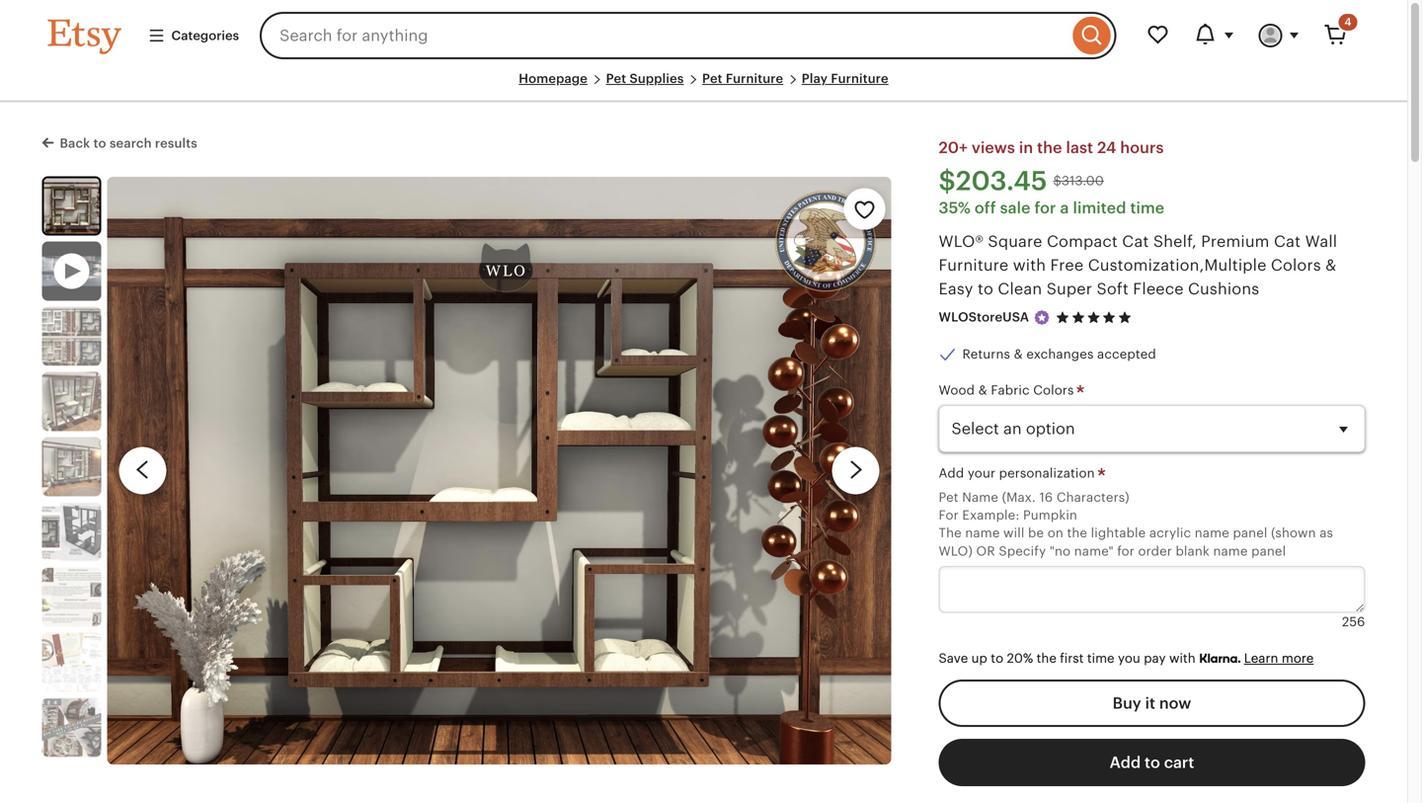 Task type: locate. For each thing, give the bounding box(es) containing it.
order
[[1139, 544, 1173, 559]]

1 vertical spatial the
[[1067, 526, 1088, 541]]

sale
[[1000, 199, 1031, 217]]

2 cat from the left
[[1274, 233, 1301, 251]]

wlo® square compact cat shelf premium cat wall furniture with image 7 image
[[42, 633, 101, 692]]

1 vertical spatial for
[[1117, 544, 1135, 559]]

cat left shelf,
[[1122, 233, 1149, 251]]

acrylic
[[1150, 526, 1192, 541]]

menu bar
[[48, 71, 1360, 102]]

cat
[[1122, 233, 1149, 251], [1274, 233, 1301, 251]]

20+
[[939, 139, 968, 157]]

supplies
[[630, 71, 684, 86]]

play furniture link
[[802, 71, 889, 86]]

1 horizontal spatial time
[[1131, 199, 1165, 217]]

add to cart
[[1110, 754, 1195, 772]]

furniture for play furniture
[[831, 71, 889, 86]]

0 horizontal spatial &
[[979, 383, 988, 398]]

0 horizontal spatial with
[[1013, 257, 1046, 274]]

to up wlostoreusa
[[978, 280, 994, 298]]

0 horizontal spatial furniture
[[726, 71, 784, 86]]

pet
[[606, 71, 626, 86], [702, 71, 723, 86], [939, 490, 959, 505]]

2 horizontal spatial furniture
[[939, 257, 1009, 274]]

furniture left play
[[726, 71, 784, 86]]

0 horizontal spatial colors
[[1034, 383, 1074, 398]]

colors down returns & exchanges accepted at the top right of the page
[[1034, 383, 1074, 398]]

customization,multiple
[[1088, 257, 1267, 274]]

cat left wall at the right top
[[1274, 233, 1301, 251]]

the right in
[[1037, 139, 1062, 157]]

wlo® square compact cat shelf premium cat wall furniture with image 6 image
[[42, 568, 101, 627]]

wlo® square compact cat shelf, premium cat wall furniture with free customization,multiple colors & easy to clean super soft fleece cushions
[[939, 233, 1338, 298]]

wlo® square compact cat shelf premium cat wall furniture with image 4 image
[[42, 437, 101, 497]]

now
[[1160, 694, 1192, 712]]

pet name (max. 16 characters) for example: pumpkin the name will be on the lightable acrylic name panel (shown as wlo) or specify "no name" for order blank name panel
[[939, 490, 1334, 559]]

20+ views in the last 24 hours
[[939, 139, 1164, 157]]

wlostoreusa
[[939, 310, 1030, 325]]

pet up 'for'
[[939, 490, 959, 505]]

0 horizontal spatial pet
[[606, 71, 626, 86]]

up
[[972, 651, 988, 666]]

for
[[1035, 199, 1057, 217], [1117, 544, 1135, 559]]

1 horizontal spatial pet
[[702, 71, 723, 86]]

&
[[1326, 257, 1337, 274], [1014, 347, 1023, 362], [979, 383, 988, 398]]

to right back in the top of the page
[[93, 136, 106, 151]]

soft
[[1097, 280, 1129, 298]]

wood
[[939, 383, 975, 398]]

furniture
[[726, 71, 784, 86], [831, 71, 889, 86], [939, 257, 1009, 274]]

add for add your personalization
[[939, 466, 964, 481]]

4
[[1345, 16, 1352, 28]]

categories
[[171, 28, 239, 43]]

1 vertical spatial with
[[1170, 651, 1196, 666]]

star_seller image
[[1033, 309, 1051, 327]]

with inside the wlo® square compact cat shelf, premium cat wall furniture with free customization,multiple colors & easy to clean super soft fleece cushions
[[1013, 257, 1046, 274]]

1 horizontal spatial with
[[1170, 651, 1196, 666]]

homepage
[[519, 71, 588, 86]]

1 vertical spatial add
[[1110, 754, 1141, 772]]

0 horizontal spatial cat
[[1122, 233, 1149, 251]]

& down wall at the right top
[[1326, 257, 1337, 274]]

pet right supplies
[[702, 71, 723, 86]]

Add your personalization text field
[[939, 566, 1366, 613]]

1 horizontal spatial furniture
[[831, 71, 889, 86]]

the right on
[[1067, 526, 1088, 541]]

the
[[1037, 139, 1062, 157], [1067, 526, 1088, 541], [1037, 651, 1057, 666]]

0 vertical spatial with
[[1013, 257, 1046, 274]]

0 vertical spatial &
[[1326, 257, 1337, 274]]

colors down wall at the right top
[[1271, 257, 1322, 274]]

the left first
[[1037, 651, 1057, 666]]

time for first
[[1087, 651, 1115, 666]]

0 horizontal spatial wlo® square compact cat shelf premium cat wall furniture with walnut / ivory image
[[44, 178, 99, 234]]

time left "you"
[[1087, 651, 1115, 666]]

add left cart
[[1110, 754, 1141, 772]]

time
[[1131, 199, 1165, 217], [1087, 651, 1115, 666]]

1 horizontal spatial add
[[1110, 754, 1141, 772]]

0 horizontal spatial time
[[1087, 651, 1115, 666]]

2 horizontal spatial &
[[1326, 257, 1337, 274]]

with for pay
[[1170, 651, 1196, 666]]

wlo)
[[939, 544, 973, 559]]

0 horizontal spatial add
[[939, 466, 964, 481]]

wlostoreusa link
[[939, 310, 1030, 325]]

0 vertical spatial for
[[1035, 199, 1057, 217]]

homepage link
[[519, 71, 588, 86]]

save up to 20% the first time you pay with klarna. learn more
[[939, 651, 1314, 666]]

2 vertical spatial the
[[1037, 651, 1057, 666]]

add inside button
[[1110, 754, 1141, 772]]

1 cat from the left
[[1122, 233, 1149, 251]]

time for limited
[[1131, 199, 1165, 217]]

with inside save up to 20% the first time you pay with klarna. learn more
[[1170, 651, 1196, 666]]

compact
[[1047, 233, 1118, 251]]

learn
[[1244, 651, 1279, 666]]

wood & fabric colors
[[939, 383, 1078, 398]]

0 vertical spatial colors
[[1271, 257, 1322, 274]]

to inside the wlo® square compact cat shelf, premium cat wall furniture with free customization,multiple colors & easy to clean super soft fleece cushions
[[978, 280, 994, 298]]

returns
[[963, 347, 1011, 362]]

save
[[939, 651, 968, 666]]

shelf,
[[1154, 233, 1197, 251]]

1 horizontal spatial for
[[1117, 544, 1135, 559]]

furniture down wlo®
[[939, 257, 1009, 274]]

& right wood
[[979, 383, 988, 398]]

wlo® square compact cat shelf premium cat wall furniture with walnut / ivory image
[[107, 177, 892, 764], [44, 178, 99, 234]]

1 horizontal spatial cat
[[1274, 233, 1301, 251]]

Search for anything text field
[[260, 12, 1068, 59]]

1 horizontal spatial colors
[[1271, 257, 1322, 274]]

more
[[1282, 651, 1314, 666]]

1 horizontal spatial &
[[1014, 347, 1023, 362]]

4 link
[[1312, 12, 1360, 59]]

fleece
[[1133, 280, 1184, 298]]

will
[[1004, 526, 1025, 541]]

$313.00
[[1054, 173, 1104, 188]]

2 horizontal spatial pet
[[939, 490, 959, 505]]

0 vertical spatial add
[[939, 466, 964, 481]]

1 vertical spatial colors
[[1034, 383, 1074, 398]]

add left 'your'
[[939, 466, 964, 481]]

for left a
[[1035, 199, 1057, 217]]

& inside the wlo® square compact cat shelf, premium cat wall furniture with free customization,multiple colors & easy to clean super soft fleece cushions
[[1326, 257, 1337, 274]]

none search field inside 'categories' banner
[[260, 12, 1117, 59]]

0 horizontal spatial for
[[1035, 199, 1057, 217]]

limited
[[1073, 199, 1127, 217]]

time up shelf,
[[1131, 199, 1165, 217]]

panel down (shown
[[1252, 544, 1286, 559]]

to left cart
[[1145, 754, 1161, 772]]

panel left (shown
[[1233, 526, 1268, 541]]

hours
[[1121, 139, 1164, 157]]

20%
[[1007, 651, 1033, 666]]

name right blank
[[1214, 544, 1248, 559]]

for
[[939, 508, 959, 523]]

back
[[60, 136, 90, 151]]

last
[[1066, 139, 1094, 157]]

add your personalization
[[939, 466, 1099, 481]]

be
[[1028, 526, 1044, 541]]

& right returns
[[1014, 347, 1023, 362]]

wall
[[1306, 233, 1338, 251]]

panel
[[1233, 526, 1268, 541], [1252, 544, 1286, 559]]

back to search results link
[[42, 132, 197, 152]]

pet left supplies
[[606, 71, 626, 86]]

to
[[93, 136, 106, 151], [978, 280, 994, 298], [991, 651, 1004, 666], [1145, 754, 1161, 772]]

a
[[1060, 199, 1069, 217]]

colors
[[1271, 257, 1322, 274], [1034, 383, 1074, 398]]

colors inside the wlo® square compact cat shelf, premium cat wall furniture with free customization,multiple colors & easy to clean super soft fleece cushions
[[1271, 257, 1322, 274]]

with
[[1013, 257, 1046, 274], [1170, 651, 1196, 666]]

to right the up
[[991, 651, 1004, 666]]

(max.
[[1002, 490, 1036, 505]]

2 vertical spatial &
[[979, 383, 988, 398]]

1 vertical spatial time
[[1087, 651, 1115, 666]]

pet for pet furniture
[[702, 71, 723, 86]]

add to cart button
[[939, 739, 1366, 786]]

wlo® square compact cat shelf premium cat wall furniture with image 8 image
[[42, 698, 101, 757]]

klarna.
[[1199, 651, 1241, 666]]

play furniture
[[802, 71, 889, 86]]

None search field
[[260, 12, 1117, 59]]

with right pay
[[1170, 651, 1196, 666]]

for down lightable
[[1117, 544, 1135, 559]]

with up "clean"
[[1013, 257, 1046, 274]]

you
[[1118, 651, 1141, 666]]

1 vertical spatial &
[[1014, 347, 1023, 362]]

time inside save up to 20% the first time you pay with klarna. learn more
[[1087, 651, 1115, 666]]

learn more button
[[1244, 651, 1314, 666]]

furniture right play
[[831, 71, 889, 86]]

0 vertical spatial time
[[1131, 199, 1165, 217]]



Task type: vqa. For each thing, say whether or not it's contained in the screenshot.
the 14.95
no



Task type: describe. For each thing, give the bounding box(es) containing it.
categories button
[[133, 18, 254, 53]]

returns & exchanges accepted
[[963, 347, 1157, 362]]

name
[[962, 490, 999, 505]]

the
[[939, 526, 962, 541]]

off
[[975, 199, 996, 217]]

premium
[[1201, 233, 1270, 251]]

wlo® square compact cat shelf premium cat wall furniture with image 5 image
[[42, 503, 101, 562]]

first
[[1060, 651, 1084, 666]]

results
[[155, 136, 197, 151]]

pet supplies
[[606, 71, 684, 86]]

square
[[988, 233, 1043, 251]]

in
[[1019, 139, 1034, 157]]

24
[[1098, 139, 1117, 157]]

1 horizontal spatial wlo® square compact cat shelf premium cat wall furniture with walnut / ivory image
[[107, 177, 892, 764]]

& for accepted
[[1014, 347, 1023, 362]]

on
[[1048, 526, 1064, 541]]

back to search results
[[60, 136, 197, 151]]

wlo®
[[939, 233, 984, 251]]

accepted
[[1098, 347, 1157, 362]]

personalization
[[999, 466, 1095, 481]]

$203.45
[[939, 166, 1048, 196]]

menu bar containing homepage
[[48, 71, 1360, 102]]

name up blank
[[1195, 526, 1230, 541]]

0 vertical spatial panel
[[1233, 526, 1268, 541]]

for inside pet name (max. 16 characters) for example: pumpkin the name will be on the lightable acrylic name panel (shown as wlo) or specify "no name" for order blank name panel
[[1117, 544, 1135, 559]]

pay
[[1144, 651, 1166, 666]]

256
[[1342, 614, 1366, 629]]

cart
[[1164, 754, 1195, 772]]

0 vertical spatial the
[[1037, 139, 1062, 157]]

pumpkin
[[1023, 508, 1078, 523]]

$203.45 $313.00
[[939, 166, 1104, 196]]

buy it now
[[1113, 694, 1192, 712]]

pet for pet supplies
[[606, 71, 626, 86]]

furniture inside the wlo® square compact cat shelf, premium cat wall furniture with free customization,multiple colors & easy to clean super soft fleece cushions
[[939, 257, 1009, 274]]

or
[[977, 544, 996, 559]]

wlo® square compact cat shelf premium cat wall furniture with image 3 image
[[42, 372, 101, 431]]

views
[[972, 139, 1015, 157]]

the inside pet name (max. 16 characters) for example: pumpkin the name will be on the lightable acrylic name panel (shown as wlo) or specify "no name" for order blank name panel
[[1067, 526, 1088, 541]]

pet inside pet name (max. 16 characters) for example: pumpkin the name will be on the lightable acrylic name panel (shown as wlo) or specify "no name" for order blank name panel
[[939, 490, 959, 505]]

buy it now button
[[939, 680, 1366, 727]]

super
[[1047, 280, 1093, 298]]

1 vertical spatial panel
[[1252, 544, 1286, 559]]

35% off sale for a limited time
[[939, 199, 1165, 217]]

name up or
[[965, 526, 1000, 541]]

35%
[[939, 199, 971, 217]]

pet furniture link
[[702, 71, 784, 86]]

free
[[1051, 257, 1084, 274]]

categories banner
[[12, 0, 1395, 71]]

16
[[1040, 490, 1053, 505]]

characters)
[[1057, 490, 1130, 505]]

fabric
[[991, 383, 1030, 398]]

wlo® square compact cat shelf premium cat wall furniture with image 2 image
[[42, 307, 101, 366]]

blank
[[1176, 544, 1210, 559]]

furniture for pet furniture
[[726, 71, 784, 86]]

"no
[[1050, 544, 1071, 559]]

add for add to cart
[[1110, 754, 1141, 772]]

your
[[968, 466, 996, 481]]

pet furniture
[[702, 71, 784, 86]]

pet supplies link
[[606, 71, 684, 86]]

name"
[[1075, 544, 1114, 559]]

it
[[1146, 694, 1156, 712]]

to inside save up to 20% the first time you pay with klarna. learn more
[[991, 651, 1004, 666]]

specify
[[999, 544, 1046, 559]]

with for furniture
[[1013, 257, 1046, 274]]

easy
[[939, 280, 974, 298]]

& for colors
[[979, 383, 988, 398]]

as
[[1320, 526, 1334, 541]]

the inside save up to 20% the first time you pay with klarna. learn more
[[1037, 651, 1057, 666]]

play
[[802, 71, 828, 86]]

(shown
[[1271, 526, 1316, 541]]

exchanges
[[1027, 347, 1094, 362]]

search
[[110, 136, 152, 151]]

example:
[[963, 508, 1020, 523]]

clean
[[998, 280, 1043, 298]]

to inside button
[[1145, 754, 1161, 772]]

buy
[[1113, 694, 1142, 712]]



